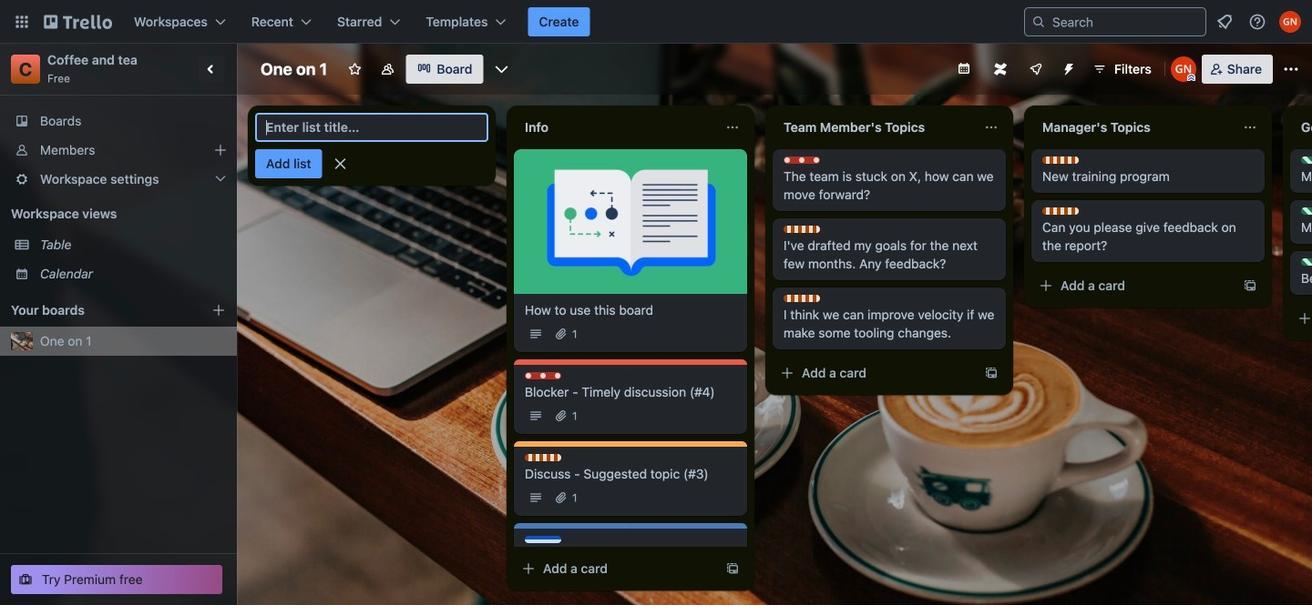 Task type: vqa. For each thing, say whether or not it's contained in the screenshot.
Starred Icon
no



Task type: locate. For each thing, give the bounding box(es) containing it.
back to home image
[[44, 7, 112, 36]]

workspace visible image
[[380, 62, 395, 77]]

2 vertical spatial color: green, title: "goal" element
[[1301, 259, 1312, 266]]

calendar power-up image
[[957, 61, 971, 76]]

power ups image
[[1029, 62, 1043, 77]]

1 vertical spatial create from template… image
[[984, 366, 999, 381]]

0 notifications image
[[1214, 11, 1236, 33]]

customize views image
[[492, 60, 511, 78]]

this member is an admin of this board. image
[[1187, 74, 1195, 82]]

color: green, title: "goal" element
[[1301, 157, 1312, 164], [1301, 208, 1312, 215], [1301, 259, 1312, 266]]

your boards with 1 items element
[[11, 300, 184, 322]]

0 vertical spatial create from template… image
[[1243, 279, 1257, 293]]

generic name (genericname34) image
[[1279, 11, 1301, 33]]

0 horizontal spatial color: red, title: "blocker" element
[[525, 373, 561, 380]]

1 vertical spatial color: green, title: "goal" element
[[1301, 208, 1312, 215]]

0 horizontal spatial create from template… image
[[725, 562, 740, 577]]

1 horizontal spatial create from template… image
[[984, 366, 999, 381]]

color: red, title: "blocker" element
[[784, 157, 820, 164], [525, 373, 561, 380]]

None text field
[[514, 113, 718, 142]]

0 vertical spatial color: green, title: "goal" element
[[1301, 157, 1312, 164]]

2 horizontal spatial create from template… image
[[1243, 279, 1257, 293]]

primary element
[[0, 0, 1312, 44]]

create from template… image
[[1243, 279, 1257, 293], [984, 366, 999, 381], [725, 562, 740, 577]]

confluence icon image
[[994, 63, 1007, 76]]

1 vertical spatial color: red, title: "blocker" element
[[525, 373, 561, 380]]

automation image
[[1054, 55, 1080, 80]]

0 vertical spatial color: red, title: "blocker" element
[[784, 157, 820, 164]]

add board image
[[211, 303, 226, 318]]

color: orange, title: "discuss" element
[[1042, 157, 1079, 164], [1042, 208, 1079, 215], [784, 226, 820, 233], [784, 295, 820, 303], [525, 455, 561, 462]]

2 color: green, title: "goal" element from the top
[[1301, 208, 1312, 215]]

workspace navigation collapse icon image
[[199, 56, 224, 82]]

None text field
[[773, 113, 977, 142]]



Task type: describe. For each thing, give the bounding box(es) containing it.
cancel list editing image
[[331, 155, 350, 173]]

Search field
[[1046, 9, 1205, 35]]

generic name (genericname34) image
[[1171, 56, 1196, 82]]

star or unstar board image
[[347, 62, 362, 77]]

Board name text field
[[251, 55, 337, 84]]

open information menu image
[[1248, 13, 1267, 31]]

1 color: green, title: "goal" element from the top
[[1301, 157, 1312, 164]]

search image
[[1031, 15, 1046, 29]]

2 vertical spatial create from template… image
[[725, 562, 740, 577]]

show menu image
[[1282, 60, 1300, 78]]

3 color: green, title: "goal" element from the top
[[1301, 259, 1312, 266]]

color: blue, title: "fyi" element
[[525, 537, 561, 544]]

1 horizontal spatial color: red, title: "blocker" element
[[784, 157, 820, 164]]

Enter list title… text field
[[255, 113, 488, 142]]



